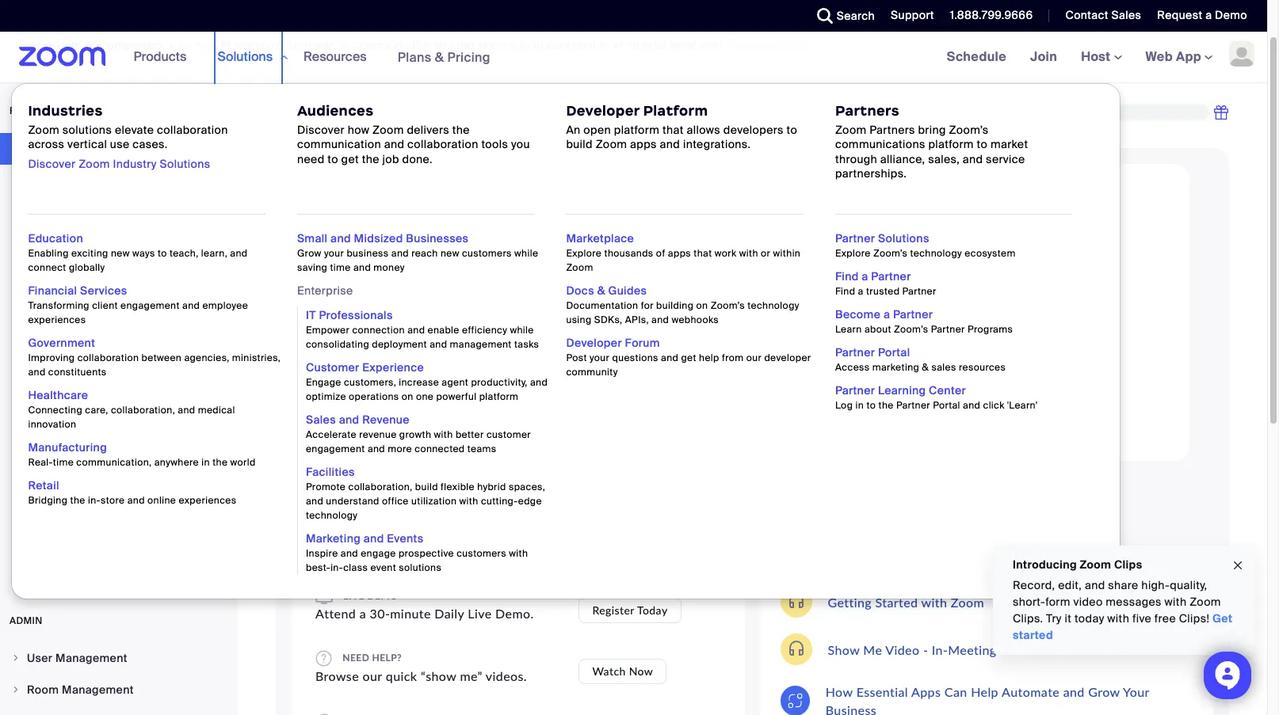 Task type: locate. For each thing, give the bounding box(es) containing it.
1 vertical spatial today
[[1075, 612, 1105, 626]]

2 explore from the left
[[836, 247, 871, 260]]

0 vertical spatial discover
[[297, 123, 345, 137]]

event
[[371, 562, 396, 575]]

0 vertical spatial technology
[[911, 247, 963, 260]]

2 ai from the left
[[220, 38, 231, 52]]

0 vertical spatial on
[[671, 122, 684, 135]]

with left or
[[739, 247, 759, 260]]

customers,
[[344, 377, 396, 389]]

explore down "marketplace"
[[566, 247, 602, 260]]

1 vertical spatial management
[[62, 683, 134, 698]]

right image left user
[[11, 654, 21, 664]]

1 horizontal spatial discover
[[297, 123, 345, 137]]

our inside developer forum post your questions and get help from our developer community
[[747, 352, 762, 365]]

2 horizontal spatial on
[[697, 300, 708, 312]]

1 horizontal spatial explore
[[836, 247, 871, 260]]

explore inside 'marketplace explore thousands of apps that work with or within zoom'
[[566, 247, 602, 260]]

start, join, and schedule meetings directly from your zoom desktop client.
[[723, 245, 1064, 287]]

trusted
[[867, 285, 900, 298]]

five
[[1133, 612, 1152, 626]]

how essential apps can help automate and grow your business link
[[826, 685, 1150, 716]]

contact sales link
[[1054, 0, 1146, 32], [1066, 8, 1142, 22]]

your up integrations.
[[687, 122, 710, 135]]

completed
[[309, 106, 356, 118]]

right image inside room management menu item
[[11, 686, 21, 695]]

discover down home
[[28, 157, 76, 171]]

and down "promote"
[[306, 496, 324, 508]]

0 vertical spatial that
[[663, 123, 684, 137]]

0 horizontal spatial sales
[[306, 413, 336, 427]]

zoom's up webhooks
[[711, 300, 745, 312]]

2 right image from the top
[[11, 686, 21, 695]]

browse our quick "show me" videos.
[[316, 669, 527, 684]]

0 vertical spatial get
[[457, 38, 475, 52]]

and up money
[[391, 247, 409, 260]]

1 vertical spatial sales
[[306, 413, 336, 427]]

cases.
[[133, 137, 168, 152]]

0 horizontal spatial time
[[53, 457, 74, 469]]

financial
[[28, 284, 77, 298]]

zoom inside record, edit, and share high-quality, short-form video messages with zoom clips. try it today with five free clips!
[[1190, 595, 1222, 610]]

1 horizontal spatial grow
[[1089, 685, 1120, 700]]

and right store
[[127, 495, 145, 507]]

experiences inside financial services transforming client engagement and employee experiences
[[28, 314, 86, 327]]

0 horizontal spatial experiences
[[28, 314, 86, 327]]

find up become
[[836, 285, 856, 298]]

form
[[1046, 595, 1071, 610]]

audiences
[[297, 102, 374, 120]]

personal down financial
[[27, 308, 75, 323]]

0 vertical spatial build
[[566, 137, 593, 152]]

and inside retail bridging the in-store and online experiences
[[127, 495, 145, 507]]

zoom inside partners zoom partners bring zoom's communications platform to market through alliance, sales, and service partnerships.
[[836, 123, 867, 137]]

zoom left one
[[353, 38, 384, 52]]

& up tasks
[[513, 319, 524, 338]]

window new image
[[426, 540, 446, 553]]

me
[[864, 643, 883, 658]]

gift!
[[849, 122, 870, 135]]

1 horizontal spatial clips
[[1115, 558, 1143, 572]]

connect
[[28, 262, 66, 274]]

developer up open
[[566, 102, 640, 120]]

room
[[27, 683, 59, 698]]

1 developer from the top
[[566, 102, 640, 120]]

a left demo
[[1206, 8, 1213, 22]]

sales right contact
[[1112, 8, 1142, 22]]

devices
[[78, 342, 121, 356]]

zoom up the edit,
[[1080, 558, 1112, 572]]

of right 0
[[288, 106, 298, 118]]

portal down center
[[933, 400, 961, 412]]

in right log
[[856, 400, 864, 412]]

ai left 'companion,'
[[85, 38, 96, 52]]

0 horizontal spatial technology
[[306, 510, 358, 522]]

pro
[[413, 38, 431, 52]]

personal up whiteboards
[[27, 342, 75, 356]]

2 horizontal spatial platform
[[929, 137, 974, 152]]

customers
[[462, 247, 512, 260], [457, 548, 507, 561]]

with right started
[[922, 595, 948, 610]]

and inside the start, join, and schedule meetings directly from your zoom desktop client.
[[802, 245, 828, 264]]

zoom's inside become a partner learn about zoom's partner programs
[[894, 323, 929, 336]]

1 vertical spatial of
[[656, 247, 666, 260]]

join up customer
[[499, 384, 529, 403]]

a for request a demo
[[1206, 8, 1213, 22]]

0 horizontal spatial explore
[[566, 247, 602, 260]]

today down video
[[1075, 612, 1105, 626]]

management inside user management menu item
[[56, 652, 127, 666]]

and right questions
[[661, 352, 679, 365]]

to right access
[[520, 38, 530, 52]]

upgrade right assistant!
[[289, 38, 336, 52]]

1 vertical spatial get
[[341, 152, 359, 166]]

customers down businesses on the left of page
[[462, 247, 512, 260]]

upgrade right cost.
[[729, 38, 777, 52]]

a for become a partner learn about zoom's partner programs
[[884, 308, 891, 322]]

0 vertical spatial developer
[[566, 102, 640, 120]]

communication
[[297, 137, 381, 152]]

and inside developer platform an open platform that allows developers to build zoom apps and integrations.
[[660, 137, 680, 152]]

programs
[[968, 323, 1013, 336]]

money
[[374, 262, 405, 274]]

in right anywhere
[[202, 457, 210, 469]]

in inside manufacturing real-time communication, anywhere in the world
[[202, 457, 210, 469]]

2
[[346, 320, 353, 335]]

collaboration up whiteboards link
[[77, 352, 139, 365]]

1 vertical spatial solutions
[[160, 157, 211, 171]]

platform inside developer platform an open platform that allows developers to build zoom apps and integrations.
[[614, 123, 660, 137]]

your inside 'meet zoom ai companion,' footer
[[169, 38, 192, 52]]

2 vertical spatial technology
[[306, 510, 358, 522]]

2 vertical spatial get
[[681, 352, 697, 365]]

to left one
[[339, 38, 350, 52]]

zoom up docs
[[566, 262, 594, 274]]

discover
[[297, 123, 345, 137], [28, 157, 76, 171]]

1 horizontal spatial build
[[566, 137, 593, 152]]

me"
[[460, 669, 483, 684]]

a inside become a partner learn about zoom's partner programs
[[884, 308, 891, 322]]

1 ai from the left
[[85, 38, 96, 52]]

time down recordings
[[53, 457, 74, 469]]

and inside 'meet zoom ai companion,' footer
[[434, 38, 454, 52]]

collaboration inside audiences discover how zoom delivers the communication and collaboration tools you need to get the job done.
[[408, 137, 479, 152]]

technology up marketing in the left bottom of the page
[[306, 510, 358, 522]]

partner portal access marketing & sales resources
[[836, 346, 1006, 374]]

build up utilization
[[415, 481, 438, 494]]

personal
[[10, 105, 63, 117]]

experiences inside retail bridging the in-store and online experiences
[[179, 495, 237, 507]]

collaboration, down whiteboards link
[[111, 404, 175, 417]]

and left employee
[[182, 300, 200, 312]]

service
[[986, 152, 1026, 166]]

grow inside small and midsized businesses grow your business and reach new customers while saving time and money
[[297, 247, 322, 260]]

that down platform
[[663, 123, 684, 137]]

1 right image from the top
[[11, 654, 21, 664]]

0 horizontal spatial clips
[[27, 475, 55, 489]]

marketplace link
[[566, 232, 634, 246]]

docs
[[566, 284, 595, 298]]

0 horizontal spatial today
[[780, 38, 811, 52]]

1 vertical spatial clips
[[1115, 558, 1143, 572]]

your down the start,
[[723, 268, 756, 287]]

to down communication on the top left of the page
[[328, 152, 338, 166]]

log
[[836, 400, 853, 412]]

0 horizontal spatial our
[[363, 669, 382, 684]]

explore inside partner solutions explore zoom's technology ecosystem
[[836, 247, 871, 260]]

search button
[[805, 0, 879, 32]]

vertical
[[67, 137, 107, 152]]

and inside customer experience engage customers, increase agent productivity, and optimize operations on one powerful platform
[[530, 377, 548, 389]]

1 vertical spatial engagement
[[306, 443, 365, 456]]

zoom's inside partners zoom partners bring zoom's communications platform to market through alliance, sales, and service partnerships.
[[949, 123, 989, 137]]

ai left assistant!
[[220, 38, 231, 52]]

and up engage on the bottom left of the page
[[364, 532, 384, 546]]

1 horizontal spatial join
[[1031, 48, 1058, 65]]

discover zoom industry solutions link
[[28, 157, 211, 171]]

more
[[388, 443, 412, 456]]

zoom's down 'become a partner' link
[[894, 323, 929, 336]]

enterprise
[[297, 284, 353, 298]]

0 vertical spatial your
[[523, 254, 556, 273]]

zoom's right bring
[[949, 123, 989, 137]]

a down find a partner link
[[858, 285, 864, 298]]

clips inside "link"
[[27, 475, 55, 489]]

build inside facilities promote collaboration, build flexible hybrid spaces, and understand office utilization with cutting-edge technology
[[415, 481, 438, 494]]

0 horizontal spatial collaboration
[[77, 352, 139, 365]]

1 horizontal spatial time
[[330, 262, 351, 274]]

high-
[[1142, 579, 1170, 593]]

0 vertical spatial collaboration,
[[111, 404, 175, 417]]

and inside the docs & guides documentation for building on zoom's technology using sdks, apis, and webhooks
[[652, 314, 669, 327]]

show
[[828, 643, 860, 658]]

about
[[865, 323, 892, 336]]

marketing
[[873, 362, 920, 374]]

today inside 'meet zoom ai companion,' footer
[[780, 38, 811, 52]]

room management
[[27, 683, 134, 698]]

on up webhooks
[[697, 300, 708, 312]]

get
[[457, 38, 475, 52], [341, 152, 359, 166], [681, 352, 697, 365]]

technology up client.
[[911, 247, 963, 260]]

and down enable
[[430, 339, 447, 351]]

products
[[134, 48, 187, 65]]

0 horizontal spatial your
[[428, 319, 461, 338]]

-
[[924, 643, 929, 658]]

companion
[[547, 38, 610, 52]]

0 horizontal spatial engagement
[[121, 300, 180, 312]]

and inside how essential apps can help automate and grow your business
[[1064, 685, 1085, 700]]

customers inside marketing and events inspire and engage prospective customers with best-in-class event solutions
[[457, 548, 507, 561]]

facilities link
[[306, 465, 355, 480]]

today inside record, edit, and share high-quality, short-form video messages with zoom clips. try it today with five free clips!
[[1075, 612, 1105, 626]]

management for room management
[[62, 683, 134, 698]]

customers right the window new icon
[[457, 548, 507, 561]]

1 vertical spatial developer
[[566, 336, 622, 350]]

1 vertical spatial experiences
[[179, 495, 237, 507]]

clips up share
[[1115, 558, 1143, 572]]

from inside the start, join, and schedule meetings directly from your zoom desktop client.
[[1030, 245, 1064, 264]]

0 vertical spatial of
[[288, 106, 298, 118]]

management for user management
[[56, 652, 127, 666]]

and inside education enabling exciting new ways to teach, learn, and connect globally
[[230, 247, 248, 260]]

build inside developer platform an open platform that allows developers to build zoom apps and integrations.
[[566, 137, 593, 152]]

collaboration, up office
[[348, 481, 413, 494]]

1 horizontal spatial apps
[[668, 247, 691, 260]]

0 horizontal spatial portal
[[878, 346, 911, 360]]

open
[[584, 123, 611, 137]]

find
[[836, 270, 859, 284], [836, 285, 856, 298]]

1 horizontal spatial ai
[[220, 38, 231, 52]]

app
[[1177, 48, 1202, 65]]

that left work
[[694, 247, 712, 260]]

partner up log
[[836, 384, 875, 398]]

1 horizontal spatial on
[[671, 122, 684, 135]]

1 vertical spatial discover
[[28, 157, 76, 171]]

time inside small and midsized businesses grow your business and reach new customers while saving time and money
[[330, 262, 351, 274]]

& inside the docs & guides documentation for building on zoom's technology using sdks, apis, and webhooks
[[597, 284, 606, 298]]

and inside record, edit, and share high-quality, short-form video messages with zoom clips. try it today with five free clips!
[[1085, 579, 1106, 593]]

register
[[593, 604, 635, 617]]

and right "learn," on the top left
[[230, 247, 248, 260]]

get down communication on the top left of the page
[[341, 152, 359, 166]]

small and midsized businesses link
[[297, 232, 469, 246]]

portal up 'marketing'
[[878, 346, 911, 360]]

partners up communications
[[870, 123, 916, 137]]

customer experience engage customers, increase agent productivity, and optimize operations on one powerful platform
[[306, 361, 548, 404]]

small
[[297, 232, 328, 246]]

0 vertical spatial today
[[780, 38, 811, 52]]

ai left companion
[[533, 38, 544, 52]]

with up the connected
[[434, 429, 453, 442]]

2 vertical spatial on
[[402, 391, 414, 404]]

a down schedule
[[862, 270, 869, 284]]

2 vertical spatial solutions
[[878, 232, 930, 246]]

0 horizontal spatial from
[[722, 352, 744, 365]]

developer inside developer platform an open platform that allows developers to build zoom apps and integrations.
[[566, 102, 640, 120]]

platform down productivity,
[[479, 391, 519, 404]]

get inside audiences discover how zoom delivers the communication and collaboration tools you need to get the job done.
[[341, 152, 359, 166]]

you're
[[636, 122, 668, 135]]

0 vertical spatial while
[[515, 247, 539, 260]]

1 horizontal spatial upgrade
[[729, 38, 777, 52]]

contacts
[[78, 308, 127, 323]]

and down you're
[[660, 137, 680, 152]]

on down platform
[[671, 122, 684, 135]]

zoom up show me video - in-meeting chat & reactions
[[951, 595, 985, 610]]

0 vertical spatial video
[[528, 319, 571, 338]]

0 horizontal spatial ai
[[85, 38, 96, 52]]

2 horizontal spatial solutions
[[878, 232, 930, 246]]

you're on your way to receiving a special gift!
[[636, 122, 870, 135]]

that for developer
[[663, 123, 684, 137]]

improving
[[28, 352, 75, 365]]

1 vertical spatial apps
[[668, 247, 691, 260]]

anywhere
[[154, 457, 199, 469]]

training / webinars
[[292, 540, 420, 553]]

webinars
[[359, 540, 420, 553]]

to inside audiences discover how zoom delivers the communication and collaboration tools you need to get the job done.
[[328, 152, 338, 166]]

for
[[641, 300, 654, 312]]

while inside small and midsized businesses grow your business and reach new customers while saving time and money
[[515, 247, 539, 260]]

the inside partner learning center log in to the partner portal and click 'learn'
[[879, 400, 894, 412]]

0 vertical spatial personal
[[27, 308, 75, 323]]

on inside customer experience engage customers, increase agent productivity, and optimize operations on one powerful platform
[[402, 391, 414, 404]]

and inside partners zoom partners bring zoom's communications platform to market through alliance, sales, and service partnerships.
[[963, 152, 983, 166]]

partner portal link
[[836, 346, 911, 360]]

1 vertical spatial time
[[53, 457, 74, 469]]

recordings link
[[0, 433, 233, 465]]

0 horizontal spatial video
[[528, 319, 571, 338]]

solutions inside industries zoom solutions elevate collaboration across vertical use cases. discover zoom industry solutions
[[62, 123, 112, 137]]

1 vertical spatial solutions
[[399, 562, 442, 575]]

1 horizontal spatial video
[[886, 643, 920, 658]]

developer for platform
[[566, 102, 640, 120]]

portal inside partner portal access marketing & sales resources
[[878, 346, 911, 360]]

developer
[[566, 102, 640, 120], [566, 336, 622, 350]]

video left -
[[886, 643, 920, 658]]

1 horizontal spatial new
[[195, 38, 217, 52]]

help
[[699, 352, 720, 365]]

portal
[[878, 346, 911, 360], [933, 400, 961, 412]]

zoom inside the start, join, and schedule meetings directly from your zoom desktop client.
[[760, 268, 802, 287]]

join,
[[767, 245, 797, 264]]

free
[[1155, 612, 1177, 626]]

the left world
[[213, 457, 228, 469]]

in- down inspire
[[331, 562, 343, 575]]

to right ways
[[158, 247, 167, 260]]

to right powerful
[[480, 384, 495, 403]]

right image inside user management menu item
[[11, 654, 21, 664]]

0 horizontal spatial apps
[[630, 137, 657, 152]]

today down search button at the top right of the page
[[780, 38, 811, 52]]

0 vertical spatial apps
[[630, 137, 657, 152]]

0 horizontal spatial grow
[[297, 247, 322, 260]]

1 horizontal spatial that
[[694, 247, 712, 260]]

apps down you're
[[630, 137, 657, 152]]

collaboration inside industries zoom solutions elevate collaboration across vertical use cases. discover zoom industry solutions
[[157, 123, 228, 137]]

technology inside partner solutions explore zoom's technology ecosystem
[[911, 247, 963, 260]]

0 vertical spatial management
[[56, 652, 127, 666]]

clips
[[27, 475, 55, 489], [1115, 558, 1143, 572]]

get left "help"
[[681, 352, 697, 365]]

experiences right online
[[179, 495, 237, 507]]

work
[[715, 247, 737, 260]]

0 vertical spatial portal
[[878, 346, 911, 360]]

and right pro
[[434, 38, 454, 52]]

zoom inside 'marketplace explore thousands of apps that work with or within zoom'
[[566, 262, 594, 274]]

partners
[[836, 102, 900, 120], [870, 123, 916, 137]]

in- down communication,
[[88, 495, 101, 507]]

2 personal from the top
[[27, 342, 75, 356]]

0 vertical spatial in
[[856, 400, 864, 412]]

1 explore from the left
[[566, 247, 602, 260]]

management up room management
[[56, 652, 127, 666]]

1 horizontal spatial our
[[747, 352, 762, 365]]

0 horizontal spatial discover
[[28, 157, 76, 171]]

zoom inside audiences discover how zoom delivers the communication and collaboration tools you need to get the job done.
[[373, 123, 404, 137]]

1 vertical spatial while
[[510, 324, 534, 337]]

0 vertical spatial time
[[330, 262, 351, 274]]

in inside partner learning center log in to the partner portal and click 'learn'
[[856, 400, 864, 412]]

0 horizontal spatial of
[[288, 106, 298, 118]]

1 personal from the top
[[27, 308, 75, 323]]

with down messages
[[1108, 612, 1130, 626]]

1 horizontal spatial portal
[[933, 400, 961, 412]]

ai
[[85, 38, 96, 52], [220, 38, 231, 52], [533, 38, 544, 52]]

0 vertical spatial from
[[1030, 245, 1064, 264]]

agent
[[442, 377, 469, 389]]

partner up access in the bottom of the page
[[836, 346, 875, 360]]

1 horizontal spatial today
[[1075, 612, 1105, 626]]

1 vertical spatial in
[[202, 457, 210, 469]]

explore
[[566, 247, 602, 260], [836, 247, 871, 260]]

0 horizontal spatial collaboration,
[[111, 404, 175, 417]]

right image left room
[[11, 686, 21, 695]]

1 horizontal spatial of
[[656, 247, 666, 260]]

find down schedule
[[836, 270, 859, 284]]

1 vertical spatial portal
[[933, 400, 961, 412]]

and inside audiences discover how zoom delivers the communication and collaboration tools you need to get the job done.
[[384, 137, 405, 152]]

grow up saving
[[297, 247, 322, 260]]

0 horizontal spatial upgrade
[[289, 38, 336, 52]]

getting
[[828, 595, 872, 610]]

manufacturing link
[[28, 441, 107, 455]]

engagement down "accelerate"
[[306, 443, 365, 456]]

your inside small and midsized businesses grow your business and reach new customers while saving time and money
[[324, 247, 344, 260]]

0 horizontal spatial in
[[202, 457, 210, 469]]

short-
[[1013, 595, 1046, 610]]

1 horizontal spatial technology
[[748, 300, 800, 312]]

client
[[92, 300, 118, 312]]

retail
[[28, 479, 59, 493]]

find a partner link
[[836, 270, 911, 284]]

collaboration,
[[111, 404, 175, 417], [348, 481, 413, 494]]

to inside partner learning center log in to the partner portal and click 'learn'
[[867, 400, 876, 412]]

1 horizontal spatial from
[[1030, 245, 1064, 264]]

banner
[[0, 32, 1268, 600]]

meeting
[[948, 643, 997, 658]]

meet zoom ai companion, footer
[[0, 18, 1268, 73]]

partner up become a partner learn about zoom's partner programs
[[903, 285, 937, 298]]

new left ways
[[111, 247, 130, 260]]

0 vertical spatial clips
[[27, 475, 55, 489]]

developer inside developer forum post your questions and get help from our developer community
[[566, 336, 622, 350]]

empower
[[306, 324, 350, 337]]

cutting-
[[481, 496, 518, 508]]

get inside developer forum post your questions and get help from our developer community
[[681, 352, 697, 365]]

to left special
[[787, 123, 798, 137]]

better
[[456, 429, 484, 442]]

your left 'computer'
[[523, 254, 556, 273]]

right image
[[11, 654, 21, 664], [11, 686, 21, 695]]

developer for forum
[[566, 336, 622, 350]]

1 horizontal spatial your
[[523, 254, 556, 273]]

right image for user management
[[11, 654, 21, 664]]

1 horizontal spatial in
[[856, 400, 864, 412]]

that inside 'marketplace explore thousands of apps that work with or within zoom'
[[694, 247, 712, 260]]

enterprise element
[[297, 308, 551, 576]]

1 horizontal spatial sales
[[1112, 8, 1142, 22]]

solutions
[[218, 48, 273, 65], [160, 157, 211, 171], [878, 232, 930, 246]]

and down reactions
[[1064, 685, 1085, 700]]

experiences down transforming
[[28, 314, 86, 327]]

your inside developer forum post your questions and get help from our developer community
[[590, 352, 610, 365]]

new down businesses on the left of page
[[441, 247, 460, 260]]

management inside room management menu item
[[62, 683, 134, 698]]

1 vertical spatial technology
[[748, 300, 800, 312]]

from right "help"
[[722, 352, 744, 365]]

2 horizontal spatial get
[[681, 352, 697, 365]]

0 horizontal spatial that
[[663, 123, 684, 137]]

0 horizontal spatial new
[[111, 247, 130, 260]]

2 developer from the top
[[566, 336, 622, 350]]

that inside developer platform an open platform that allows developers to build zoom apps and integrations.
[[663, 123, 684, 137]]

zoom up job in the left of the page
[[373, 123, 404, 137]]

1 vertical spatial in-
[[331, 562, 343, 575]]

attend a 30-minute daily live demo.
[[316, 607, 534, 622]]



Task type: describe. For each thing, give the bounding box(es) containing it.
and right 1
[[354, 262, 371, 274]]

a left special
[[801, 122, 807, 135]]

zoom's inside partner solutions explore zoom's technology ecosystem
[[874, 247, 908, 260]]

get inside 'meet zoom ai companion,' footer
[[457, 38, 475, 52]]

user management menu item
[[0, 644, 233, 674]]

healthcare connecting care, collaboration, and medical innovation
[[28, 388, 235, 431]]

industry
[[113, 157, 157, 171]]

2 upgrade from the left
[[729, 38, 777, 52]]

request
[[1158, 8, 1203, 22]]

learn
[[836, 323, 862, 336]]

meetings navigation
[[935, 32, 1268, 83]]

'learn'
[[1008, 400, 1039, 412]]

schedule
[[833, 245, 897, 264]]

3 ai from the left
[[533, 38, 544, 52]]

0 vertical spatial partners
[[836, 102, 900, 120]]

and inside facilities promote collaboration, build flexible hybrid spaces, and understand office utilization with cutting-edge technology
[[306, 496, 324, 508]]

right image for room management
[[11, 686, 21, 695]]

invite
[[379, 384, 421, 403]]

3
[[346, 385, 353, 400]]

user
[[27, 652, 53, 666]]

admin menu menu
[[0, 644, 233, 716]]

partner learning center log in to the partner portal and click 'learn'
[[836, 384, 1039, 412]]

platform inside partners zoom partners bring zoom's communications platform to market through alliance, sales, and service partnerships.
[[929, 137, 974, 152]]

solutions inside marketing and events inspire and engage prospective customers with best-in-class event solutions
[[399, 562, 442, 575]]

today
[[637, 604, 668, 617]]

banner containing industries
[[0, 32, 1268, 600]]

1 find from the top
[[836, 270, 859, 284]]

community
[[566, 366, 618, 379]]

new inside education enabling exciting new ways to teach, learn, and connect globally
[[111, 247, 130, 260]]

apps inside 'marketplace explore thousands of apps that work with or within zoom'
[[668, 247, 691, 260]]

globally
[[69, 262, 105, 274]]

recordings
[[27, 442, 89, 456]]

/
[[351, 540, 356, 553]]

sales inside "sales and revenue accelerate revenue growth with better customer engagement and more connected teams"
[[306, 413, 336, 427]]

ways
[[132, 247, 155, 260]]

a for attend a 30-minute daily live demo.
[[360, 607, 366, 622]]

companion,
[[99, 38, 166, 52]]

enable
[[428, 324, 460, 337]]

portal inside partner learning center log in to the partner portal and click 'learn'
[[933, 400, 961, 412]]

zoom up across
[[28, 123, 60, 137]]

1 upgrade from the left
[[289, 38, 336, 52]]

solutions button
[[218, 32, 288, 82]]

live
[[344, 591, 365, 603]]

apps inside developer platform an open platform that allows developers to build zoom apps and integrations.
[[630, 137, 657, 152]]

invite others to join
[[379, 384, 529, 403]]

marketing and events link
[[306, 532, 424, 546]]

edit,
[[1059, 579, 1082, 593]]

to up the audio
[[504, 254, 520, 273]]

solutions inside partner solutions explore zoom's technology ecosystem
[[878, 232, 930, 246]]

"show
[[421, 669, 457, 684]]

join inside meetings navigation
[[1031, 48, 1058, 65]]

zoom right "meet"
[[50, 38, 82, 52]]

partner down trusted
[[893, 308, 933, 322]]

the left job in the left of the page
[[362, 152, 380, 166]]

solutions inside industries zoom solutions elevate collaboration across vertical use cases. discover zoom industry solutions
[[160, 157, 211, 171]]

and up "accelerate"
[[339, 413, 360, 427]]

cost.
[[699, 38, 726, 52]]

upgrade today link
[[729, 38, 811, 52]]

& inside partner portal access marketing & sales resources
[[922, 362, 929, 374]]

watch now
[[593, 665, 654, 679]]

the inside manufacturing real-time communication, anywhere in the world
[[213, 457, 228, 469]]

government link
[[28, 336, 95, 350]]

can
[[945, 685, 968, 700]]

personal menu menu
[[0, 133, 233, 599]]

grow inside how essential apps can help automate and grow your business
[[1089, 685, 1120, 700]]

bridging
[[28, 495, 68, 507]]

questions
[[612, 352, 659, 365]]

personal contacts
[[27, 308, 127, 323]]

request a demo
[[1158, 8, 1248, 22]]

and up the class
[[341, 548, 358, 561]]

through
[[836, 152, 878, 166]]

and down revenue
[[368, 443, 385, 456]]

host button
[[1082, 48, 1122, 65]]

become a partner learn about zoom's partner programs
[[836, 308, 1013, 336]]

a for find a partner find a trusted partner
[[862, 270, 869, 284]]

partner up sales
[[931, 323, 965, 336]]

discover inside audiences discover how zoom delivers the communication and collaboration tools you need to get the job done.
[[297, 123, 345, 137]]

in- inside marketing and events inspire and engage prospective customers with best-in-class event solutions
[[331, 562, 343, 575]]

profile picture image
[[1230, 41, 1255, 67]]

watch
[[593, 665, 626, 679]]

employee
[[203, 300, 248, 312]]

and inside developer forum post your questions and get help from our developer community
[[661, 352, 679, 365]]

on inside the docs & guides documentation for building on zoom's technology using sdks, apis, and webhooks
[[697, 300, 708, 312]]

your inside the start, join, and schedule meetings directly from your zoom desktop client.
[[723, 268, 756, 287]]

edge
[[518, 496, 542, 508]]

bring
[[919, 123, 946, 137]]

partner up trusted
[[872, 270, 911, 284]]

financial services link
[[28, 284, 127, 298]]

sales and revenue accelerate revenue growth with better customer engagement and more connected teams
[[306, 413, 531, 456]]

training
[[292, 540, 348, 553]]

services
[[80, 284, 127, 298]]

platform inside customer experience engage customers, increase agent productivity, and optimize operations on one powerful platform
[[479, 391, 519, 404]]

2 find from the top
[[836, 285, 856, 298]]

with inside 'marketplace explore thousands of apps that work with or within zoom'
[[739, 247, 759, 260]]

to inside partners zoom partners bring zoom's communications platform to market through alliance, sales, and service partnerships.
[[977, 137, 988, 152]]

learn,
[[201, 247, 228, 260]]

management
[[450, 339, 512, 351]]

with up free
[[1165, 595, 1187, 610]]

transforming
[[28, 300, 90, 312]]

demo.
[[496, 607, 534, 622]]

in- inside retail bridging the in-store and online experiences
[[88, 495, 101, 507]]

new inside 'meet zoom ai companion,' footer
[[195, 38, 217, 52]]

personal for personal contacts
[[27, 308, 75, 323]]

engage
[[306, 377, 341, 389]]

and inside healthcare connecting care, collaboration, and medical innovation
[[178, 404, 195, 417]]

that for marketplace
[[694, 247, 712, 260]]

reactions
[[1045, 643, 1102, 658]]

within
[[773, 247, 801, 260]]

and inside financial services transforming client engagement and employee experiences
[[182, 300, 200, 312]]

partner inside partner portal access marketing & sales resources
[[836, 346, 875, 360]]

partner down learning
[[897, 400, 931, 412]]

it
[[1065, 612, 1072, 626]]

teach,
[[170, 247, 199, 260]]

marketplace explore thousands of apps that work with or within zoom
[[566, 232, 801, 274]]

medical
[[198, 404, 235, 417]]

user management
[[27, 652, 127, 666]]

guides
[[609, 284, 647, 298]]

technology inside the docs & guides documentation for building on zoom's technology using sdks, apis, and webhooks
[[748, 300, 800, 312]]

web app
[[1146, 48, 1202, 65]]

personal for personal devices
[[27, 342, 75, 356]]

close image
[[1232, 557, 1245, 575]]

to inside developer platform an open platform that allows developers to build zoom apps and integrations.
[[787, 123, 798, 137]]

engagement inside "sales and revenue accelerate revenue growth with better customer engagement and more connected teams"
[[306, 443, 365, 456]]

collaboration, inside healthcare connecting care, collaboration, and medical innovation
[[111, 404, 175, 417]]

healthcare
[[28, 388, 88, 403]]

home link
[[0, 133, 233, 165]]

time inside manufacturing real-time communication, anywhere in the world
[[53, 457, 74, 469]]

collaboration, inside facilities promote collaboration, build flexible hybrid spaces, and understand office utilization with cutting-edge technology
[[348, 481, 413, 494]]

small and midsized businesses grow your business and reach new customers while saving time and money
[[297, 232, 539, 274]]

understand
[[326, 496, 380, 508]]

0 horizontal spatial join
[[499, 384, 529, 403]]

chat
[[1001, 643, 1028, 658]]

product information navigation
[[11, 32, 1121, 600]]

across
[[28, 137, 64, 152]]

it professionals link
[[306, 308, 393, 323]]

meet
[[19, 38, 47, 52]]

experiences for bridging
[[179, 495, 237, 507]]

partner inside partner solutions explore zoom's technology ecosystem
[[836, 232, 875, 246]]

hybrid
[[477, 481, 506, 494]]

developers
[[724, 123, 784, 137]]

from inside developer forum post your questions and get help from our developer community
[[722, 352, 744, 365]]

zoom down vertical
[[79, 157, 110, 171]]

best-
[[306, 562, 331, 575]]

to inside education enabling exciting new ways to teach, learn, and connect globally
[[158, 247, 167, 260]]

no
[[626, 38, 640, 52]]

retail link
[[28, 479, 59, 493]]

partner solutions link
[[836, 232, 930, 246]]

customers inside small and midsized businesses grow your business and reach new customers while saving time and money
[[462, 247, 512, 260]]

collaboration inside government improving collaboration between agencies, ministries, and constituents
[[77, 352, 139, 365]]

discover inside industries zoom solutions elevate collaboration across vertical use cases. discover zoom industry solutions
[[28, 157, 76, 171]]

learning
[[878, 384, 926, 398]]

new inside small and midsized businesses grow your business and reach new customers while saving time and money
[[441, 247, 460, 260]]

& right chat
[[1032, 643, 1041, 658]]

with inside facilities promote collaboration, build flexible hybrid spaces, and understand office utilization with cutting-edge technology
[[459, 496, 479, 508]]

while inside it professionals empower connection and enable efficiency while consolidating deployment and management tasks
[[510, 324, 534, 337]]

and up 1
[[331, 232, 351, 246]]

zoom down businesses on the left of page
[[458, 254, 500, 273]]

0 vertical spatial sales
[[1112, 8, 1142, 22]]

getting started with zoom
[[828, 595, 985, 610]]

it
[[306, 308, 316, 323]]

job
[[383, 152, 399, 166]]

zoom's inside the docs & guides documentation for building on zoom's technology using sdks, apis, and webhooks
[[711, 300, 745, 312]]

& right pro
[[435, 49, 444, 65]]

of inside 'marketplace explore thousands of apps that work with or within zoom'
[[656, 247, 666, 260]]

notes
[[27, 408, 59, 423]]

register today
[[593, 604, 668, 617]]

office
[[382, 496, 409, 508]]

the inside retail bridging the in-store and online experiences
[[70, 495, 85, 507]]

midsized
[[354, 232, 403, 246]]

1 vertical spatial our
[[363, 669, 382, 684]]

partner solutions explore zoom's technology ecosystem
[[836, 232, 1016, 260]]

1 vertical spatial your
[[428, 319, 461, 338]]

with inside marketing and events inspire and engage prospective customers with best-in-class event solutions
[[509, 548, 528, 561]]

with inside "sales and revenue accelerate revenue growth with better customer engagement and more connected teams"
[[434, 429, 453, 442]]

1 vertical spatial video
[[886, 643, 920, 658]]

meet zoom ai companion, your new ai assistant! upgrade to zoom one pro and get access to ai companion at no additional cost. upgrade today
[[19, 38, 811, 52]]

forum
[[625, 336, 660, 350]]

the right the delivers at the top of the page
[[453, 123, 470, 137]]

client.
[[872, 268, 919, 287]]

minute
[[390, 607, 431, 622]]

engagement inside financial services transforming client engagement and employee experiences
[[121, 300, 180, 312]]

your inside how essential apps can help automate and grow your business
[[1124, 685, 1150, 700]]

productivity,
[[471, 377, 528, 389]]

and up deployment
[[408, 324, 425, 337]]

contact sales
[[1066, 8, 1142, 22]]

solutions inside solutions dropdown button
[[218, 48, 273, 65]]

technology inside facilities promote collaboration, build flexible hybrid spaces, and understand office utilization with cutting-edge technology
[[306, 510, 358, 522]]

zoom logo image
[[19, 47, 106, 67]]

room management menu item
[[0, 675, 233, 706]]

1 vertical spatial partners
[[870, 123, 916, 137]]

and inside government improving collaboration between agencies, ministries, and constituents
[[28, 366, 46, 379]]

become
[[836, 308, 881, 322]]

to right way
[[737, 122, 748, 135]]

and inside partner learning center log in to the partner portal and click 'learn'
[[963, 400, 981, 412]]

experiences for services
[[28, 314, 86, 327]]

marketing and events inspire and engage prospective customers with best-in-class event solutions
[[306, 532, 528, 575]]

businesses
[[406, 232, 469, 246]]

personal devices
[[27, 342, 121, 356]]

zoom inside developer platform an open platform that allows developers to build zoom apps and integrations.
[[596, 137, 627, 152]]



Task type: vqa. For each thing, say whether or not it's contained in the screenshot.
mobile
no



